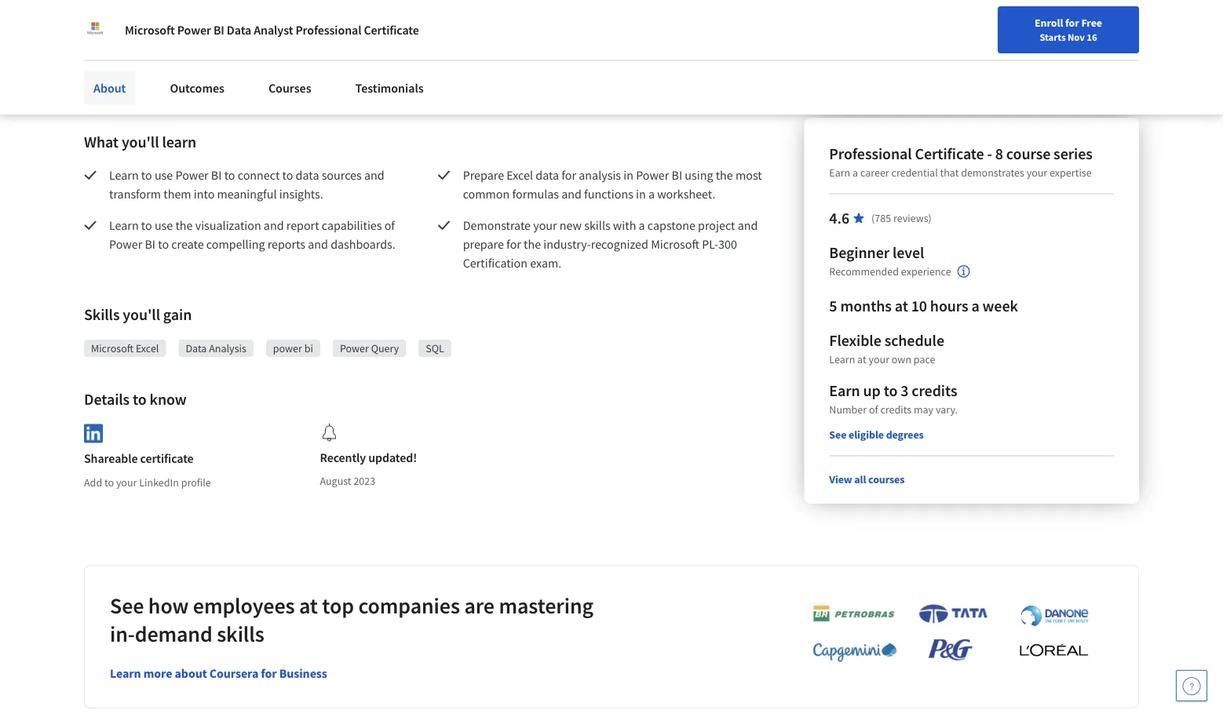 Task type: locate. For each thing, give the bounding box(es) containing it.
add to your linkedin profile
[[84, 476, 211, 490]]

to
[[141, 167, 152, 183], [224, 167, 235, 183], [282, 167, 293, 183], [141, 218, 152, 233], [158, 236, 169, 252], [884, 381, 898, 401], [133, 390, 147, 410], [104, 476, 114, 490]]

bi left create
[[145, 236, 156, 252]]

learn up transform
[[109, 167, 139, 183]]

skills you'll gain
[[84, 305, 192, 325]]

courses link for testimonials link associated with 2nd about link from the top of the page the outcomes link
[[259, 71, 321, 105]]

courses link for the outcomes link corresponding to 1st about link testimonials link
[[259, 60, 321, 95]]

see inside see how employees at top companies are mastering in-demand skills
[[110, 592, 144, 620]]

1 use from the top
[[155, 167, 173, 183]]

1 horizontal spatial see
[[830, 428, 847, 442]]

at inside see how employees at top companies are mastering in-demand skills
[[299, 592, 318, 620]]

and inside learn to use power bi to connect to data sources and transform them into meaningful insights.
[[364, 167, 385, 183]]

bi up the into
[[211, 167, 222, 183]]

learn
[[162, 132, 197, 152]]

prepare
[[463, 236, 504, 252]]

2 courses link from the top
[[259, 71, 321, 105]]

0 vertical spatial professional
[[296, 22, 362, 38]]

None search field
[[224, 10, 569, 41]]

use inside learn to use power bi to connect to data sources and transform them into meaningful insights.
[[155, 167, 173, 183]]

the
[[716, 167, 733, 183], [176, 218, 193, 233], [524, 236, 541, 252]]

courses link
[[259, 60, 321, 95], [259, 71, 321, 105]]

1 vertical spatial at
[[858, 353, 867, 367]]

1 outcomes from the top
[[170, 70, 225, 86]]

1 vertical spatial certificate
[[915, 144, 985, 164]]

see up in-
[[110, 592, 144, 620]]

1 horizontal spatial at
[[858, 353, 867, 367]]

how
[[148, 592, 189, 620]]

bi inside the learn to use the visualization and report capabilities of power bi to create compelling reports and dashboards.
[[145, 236, 156, 252]]

0 vertical spatial use
[[155, 167, 173, 183]]

learn down transform
[[109, 218, 139, 233]]

0 horizontal spatial data
[[186, 342, 207, 356]]

1 vertical spatial the
[[176, 218, 193, 233]]

are
[[465, 592, 495, 620]]

learn left more
[[110, 666, 141, 682]]

your down shareable certificate
[[116, 476, 137, 490]]

demand
[[135, 621, 213, 648]]

for left business
[[261, 666, 277, 682]]

1 horizontal spatial data
[[227, 22, 251, 38]]

you'll for what
[[122, 132, 159, 152]]

microsoft down capstone
[[651, 236, 700, 252]]

1 horizontal spatial the
[[524, 236, 541, 252]]

worksheet.
[[658, 186, 716, 202]]

skills right new
[[585, 218, 611, 233]]

1 courses link from the top
[[259, 60, 321, 95]]

for left the analysis
[[562, 167, 577, 183]]

and right sources
[[364, 167, 385, 183]]

a inside prepare excel data for analysis in power bi using the most common formulas and functions in a worksheet.
[[649, 186, 655, 202]]

see down number
[[830, 428, 847, 442]]

to up insights.
[[282, 167, 293, 183]]

use up create
[[155, 218, 173, 233]]

2 about from the top
[[93, 80, 126, 96]]

courses
[[869, 473, 905, 487]]

your inside the demonstrate your new skills with a capstone project and prepare for the industry-recognized microsoft pl-300 certification exam.
[[534, 218, 557, 233]]

power
[[177, 22, 211, 38], [176, 167, 209, 183], [636, 167, 669, 183], [109, 236, 142, 252], [340, 342, 369, 356]]

power inside the learn to use the visualization and report capabilities of power bi to create compelling reports and dashboards.
[[109, 236, 142, 252]]

0 vertical spatial excel
[[507, 167, 533, 183]]

shareable
[[84, 451, 138, 467]]

use for to
[[155, 218, 173, 233]]

know
[[150, 390, 187, 410]]

details to know
[[84, 390, 187, 410]]

1 vertical spatial data
[[186, 342, 207, 356]]

demonstrate your new skills with a capstone project and prepare for the industry-recognized microsoft pl-300 certification exam.
[[463, 218, 761, 271]]

skills
[[585, 218, 611, 233], [217, 621, 265, 648]]

8
[[996, 144, 1004, 164]]

0 vertical spatial microsoft
[[125, 22, 175, 38]]

for
[[1066, 16, 1080, 30], [562, 167, 577, 183], [507, 236, 521, 252], [261, 666, 277, 682]]

august
[[320, 474, 352, 489]]

functions
[[584, 186, 634, 202]]

0 vertical spatial in
[[624, 167, 634, 183]]

1 horizontal spatial skills
[[585, 218, 611, 233]]

a inside the demonstrate your new skills with a capstone project and prepare for the industry-recognized microsoft pl-300 certification exam.
[[639, 218, 645, 233]]

menu item
[[894, 16, 995, 67]]

recommended
[[830, 265, 899, 279]]

2 horizontal spatial the
[[716, 167, 733, 183]]

0 horizontal spatial at
[[299, 592, 318, 620]]

a right with
[[639, 218, 645, 233]]

0 vertical spatial credits
[[912, 381, 958, 401]]

2 testimonials link from the top
[[346, 71, 433, 105]]

new
[[560, 218, 582, 233]]

meaningful
[[217, 186, 277, 202]]

to left 3
[[884, 381, 898, 401]]

certificate inside professional certificate - 8 course series earn a career credential that demonstrates your expertise
[[915, 144, 985, 164]]

bi inside learn to use power bi to connect to data sources and transform them into meaningful insights.
[[211, 167, 222, 183]]

certificate
[[364, 22, 419, 38], [915, 144, 985, 164]]

flexible
[[830, 331, 882, 351]]

1 about from the top
[[93, 70, 126, 86]]

2023
[[354, 474, 376, 489]]

query
[[371, 342, 399, 356]]

the up exam.
[[524, 236, 541, 252]]

to left create
[[158, 236, 169, 252]]

0 vertical spatial the
[[716, 167, 733, 183]]

a inside professional certificate - 8 course series earn a career credential that demonstrates your expertise
[[853, 166, 859, 180]]

your inside flexible schedule learn at your own pace
[[869, 353, 890, 367]]

about for 1st about link
[[93, 70, 126, 86]]

of up dashboards.
[[385, 218, 395, 233]]

of down the up
[[869, 403, 879, 417]]

help center image
[[1183, 677, 1202, 696]]

credential
[[892, 166, 938, 180]]

professional inside professional certificate - 8 course series earn a career credential that demonstrates your expertise
[[830, 144, 912, 164]]

excel for microsoft
[[136, 342, 159, 356]]

credits
[[912, 381, 958, 401], [881, 403, 912, 417]]

data
[[296, 167, 319, 183], [536, 167, 559, 183]]

0 horizontal spatial in
[[624, 167, 634, 183]]

and right project
[[738, 218, 758, 233]]

5 months at 10 hours a week
[[830, 297, 1019, 316]]

about link up what
[[84, 71, 135, 105]]

2 vertical spatial at
[[299, 592, 318, 620]]

your left own
[[869, 353, 890, 367]]

1 vertical spatial in
[[636, 186, 646, 202]]

credits up "may"
[[912, 381, 958, 401]]

earn up number
[[830, 381, 861, 401]]

show notifications image
[[1012, 20, 1031, 38]]

microsoft right microsoft image
[[125, 22, 175, 38]]

series
[[1054, 144, 1093, 164]]

outcomes link for 1st about link
[[161, 60, 234, 95]]

learn inside the learn to use the visualization and report capabilities of power bi to create compelling reports and dashboards.
[[109, 218, 139, 233]]

the inside the learn to use the visualization and report capabilities of power bi to create compelling reports and dashboards.
[[176, 218, 193, 233]]

recently
[[320, 450, 366, 466]]

2 use from the top
[[155, 218, 173, 233]]

excel up formulas
[[507, 167, 533, 183]]

0 vertical spatial data
[[227, 22, 251, 38]]

1 data from the left
[[296, 167, 319, 183]]

skills inside see how employees at top companies are mastering in-demand skills
[[217, 621, 265, 648]]

5
[[830, 297, 838, 316]]

microsoft down skills
[[91, 342, 134, 356]]

at
[[895, 297, 909, 316], [858, 353, 867, 367], [299, 592, 318, 620]]

you'll left learn
[[122, 132, 159, 152]]

your left new
[[534, 218, 557, 233]]

1 testimonials from the top
[[355, 70, 424, 86]]

certificate
[[140, 451, 194, 467]]

insights.
[[279, 186, 323, 202]]

0 horizontal spatial the
[[176, 218, 193, 233]]

1 horizontal spatial excel
[[507, 167, 533, 183]]

1 horizontal spatial certificate
[[915, 144, 985, 164]]

about link down microsoft image
[[84, 60, 135, 95]]

your down course
[[1027, 166, 1048, 180]]

of inside the learn to use the visualization and report capabilities of power bi to create compelling reports and dashboards.
[[385, 218, 395, 233]]

see eligible degrees button
[[830, 427, 924, 443]]

2 outcomes link from the top
[[161, 71, 234, 105]]

credits down earn up to 3 credits in the bottom of the page
[[881, 403, 912, 417]]

1 courses from the top
[[269, 70, 311, 86]]

2 testimonials from the top
[[355, 80, 424, 96]]

1 vertical spatial skills
[[217, 621, 265, 648]]

learn more about coursera for business link
[[110, 666, 327, 682]]

outcomes for the outcomes link corresponding to 1st about link
[[170, 70, 225, 86]]

4.6
[[830, 209, 850, 228]]

about up what
[[93, 80, 126, 96]]

1 about link from the top
[[84, 60, 135, 95]]

1 horizontal spatial data
[[536, 167, 559, 183]]

about link
[[84, 60, 135, 95], [84, 71, 135, 105]]

data left analyst
[[227, 22, 251, 38]]

eligible
[[849, 428, 884, 442]]

dashboards.
[[331, 236, 396, 252]]

1 vertical spatial microsoft
[[651, 236, 700, 252]]

outcomes
[[170, 70, 225, 86], [170, 80, 225, 96]]

demonstrates
[[962, 166, 1025, 180]]

1 vertical spatial see
[[110, 592, 144, 620]]

0 horizontal spatial excel
[[136, 342, 159, 356]]

1 horizontal spatial professional
[[830, 144, 912, 164]]

power inside learn to use power bi to connect to data sources and transform them into meaningful insights.
[[176, 167, 209, 183]]

data up insights.
[[296, 167, 319, 183]]

1 horizontal spatial in
[[636, 186, 646, 202]]

1 vertical spatial use
[[155, 218, 173, 233]]

microsoft inside the demonstrate your new skills with a capstone project and prepare for the industry-recognized microsoft pl-300 certification exam.
[[651, 236, 700, 252]]

2 horizontal spatial at
[[895, 297, 909, 316]]

level
[[893, 243, 925, 263]]

report
[[286, 218, 319, 233]]

a
[[853, 166, 859, 180], [649, 186, 655, 202], [639, 218, 645, 233], [972, 297, 980, 316]]

1 outcomes link from the top
[[161, 60, 234, 95]]

2 outcomes from the top
[[170, 80, 225, 96]]

see inside button
[[830, 428, 847, 442]]

use up them
[[155, 167, 173, 183]]

beginner level
[[830, 243, 925, 263]]

courses
[[269, 70, 311, 86], [269, 80, 311, 96]]

at inside flexible schedule learn at your own pace
[[858, 353, 867, 367]]

professional right analyst
[[296, 22, 362, 38]]

earn left career
[[830, 166, 851, 180]]

0 vertical spatial skills
[[585, 218, 611, 233]]

1 vertical spatial earn
[[830, 381, 861, 401]]

bi left analyst
[[214, 22, 224, 38]]

and up new
[[562, 186, 582, 202]]

0 vertical spatial certificate
[[364, 22, 419, 38]]

learn inside learn to use power bi to connect to data sources and transform them into meaningful insights.
[[109, 167, 139, 183]]

excel down skills you'll gain
[[136, 342, 159, 356]]

testimonials link for the outcomes link corresponding to 1st about link
[[346, 60, 433, 95]]

excel
[[507, 167, 533, 183], [136, 342, 159, 356]]

skills down employees
[[217, 621, 265, 648]]

at left top
[[299, 592, 318, 620]]

career
[[861, 166, 890, 180]]

learn to use power bi to connect to data sources and transform them into meaningful insights.
[[109, 167, 387, 202]]

microsoft for microsoft power bi data analyst professional certificate
[[125, 22, 175, 38]]

courses for 1st about link
[[269, 70, 311, 86]]

300
[[719, 236, 738, 252]]

1 vertical spatial excel
[[136, 342, 159, 356]]

coursera enterprise logos image
[[789, 604, 1104, 672]]

visualization
[[195, 218, 261, 233]]

at left 10 on the right top
[[895, 297, 909, 316]]

learn for learn to use power bi to connect to data sources and transform them into meaningful insights.
[[109, 167, 139, 183]]

1 vertical spatial professional
[[830, 144, 912, 164]]

at for see how employees at top companies are mastering in-demand skills
[[299, 592, 318, 620]]

outcomes link for 2nd about link from the top of the page
[[161, 71, 234, 105]]

about down microsoft image
[[93, 70, 126, 86]]

course
[[1007, 144, 1051, 164]]

the up create
[[176, 218, 193, 233]]

connect
[[238, 167, 280, 183]]

in up functions
[[624, 167, 634, 183]]

in right functions
[[636, 186, 646, 202]]

testimonials link
[[346, 60, 433, 95], [346, 71, 433, 105]]

0 horizontal spatial of
[[385, 218, 395, 233]]

skills
[[84, 305, 120, 325]]

bi up worksheet.
[[672, 167, 683, 183]]

3
[[901, 381, 909, 401]]

for up the nov
[[1066, 16, 1080, 30]]

use
[[155, 167, 173, 183], [155, 218, 173, 233]]

project
[[698, 218, 736, 233]]

1 vertical spatial you'll
[[123, 305, 160, 325]]

use inside the learn to use the visualization and report capabilities of power bi to create compelling reports and dashboards.
[[155, 218, 173, 233]]

learn down flexible
[[830, 353, 856, 367]]

learn to use the visualization and report capabilities of power bi to create compelling reports and dashboards.
[[109, 218, 401, 252]]

data up formulas
[[536, 167, 559, 183]]

0 horizontal spatial data
[[296, 167, 319, 183]]

0 horizontal spatial skills
[[217, 621, 265, 648]]

a left worksheet.
[[649, 186, 655, 202]]

to up "meaningful"
[[224, 167, 235, 183]]

earn
[[830, 166, 851, 180], [830, 381, 861, 401]]

0 vertical spatial you'll
[[122, 132, 159, 152]]

for down demonstrate
[[507, 236, 521, 252]]

0 vertical spatial earn
[[830, 166, 851, 180]]

professional up career
[[830, 144, 912, 164]]

most
[[736, 167, 762, 183]]

2 vertical spatial microsoft
[[91, 342, 134, 356]]

at down flexible
[[858, 353, 867, 367]]

0 vertical spatial of
[[385, 218, 395, 233]]

a left career
[[853, 166, 859, 180]]

data left analysis
[[186, 342, 207, 356]]

1 testimonials link from the top
[[346, 60, 433, 95]]

0 vertical spatial see
[[830, 428, 847, 442]]

them
[[164, 186, 191, 202]]

professional certificate - 8 course series earn a career credential that demonstrates your expertise
[[830, 144, 1093, 180]]

2 data from the left
[[536, 167, 559, 183]]

0 horizontal spatial see
[[110, 592, 144, 620]]

the left most
[[716, 167, 733, 183]]

2 vertical spatial the
[[524, 236, 541, 252]]

you'll left gain
[[123, 305, 160, 325]]

1 vertical spatial of
[[869, 403, 879, 417]]

2 courses from the top
[[269, 80, 311, 96]]

excel inside prepare excel data for analysis in power bi using the most common formulas and functions in a worksheet.
[[507, 167, 533, 183]]

1 earn from the top
[[830, 166, 851, 180]]

view
[[830, 473, 853, 487]]

and
[[364, 167, 385, 183], [562, 186, 582, 202], [264, 218, 284, 233], [738, 218, 758, 233], [308, 236, 328, 252]]

learn for learn to use the visualization and report capabilities of power bi to create compelling reports and dashboards.
[[109, 218, 139, 233]]

0 horizontal spatial professional
[[296, 22, 362, 38]]



Task type: vqa. For each thing, say whether or not it's contained in the screenshot.
'Skills you'll gain' on the top left of the page
yes



Task type: describe. For each thing, give the bounding box(es) containing it.
free
[[1082, 16, 1103, 30]]

beginner
[[830, 243, 890, 263]]

to left know
[[133, 390, 147, 410]]

1 horizontal spatial of
[[869, 403, 879, 417]]

see for see how employees at top companies are mastering in-demand skills
[[110, 592, 144, 620]]

top
[[322, 592, 354, 620]]

to down transform
[[141, 218, 152, 233]]

2 about link from the top
[[84, 71, 135, 105]]

nov
[[1068, 31, 1085, 43]]

transform
[[109, 186, 161, 202]]

exam.
[[530, 255, 562, 271]]

view all courses link
[[830, 473, 905, 487]]

testimonials for 1st about link
[[355, 70, 424, 86]]

into
[[194, 186, 215, 202]]

power bi
[[273, 342, 313, 356]]

testimonials link for 2nd about link from the top of the page the outcomes link
[[346, 71, 433, 105]]

recommended experience
[[830, 265, 952, 279]]

more
[[144, 666, 172, 682]]

and inside prepare excel data for analysis in power bi using the most common formulas and functions in a worksheet.
[[562, 186, 582, 202]]

employees
[[193, 592, 295, 620]]

schedule
[[885, 331, 945, 351]]

information about difficulty level pre-requisites. image
[[958, 265, 971, 278]]

compelling
[[206, 236, 265, 252]]

expertise
[[1050, 166, 1092, 180]]

data inside learn to use power bi to connect to data sources and transform them into meaningful insights.
[[296, 167, 319, 183]]

create
[[171, 236, 204, 252]]

see how employees at top companies are mastering in-demand skills
[[110, 592, 594, 648]]

learn inside flexible schedule learn at your own pace
[[830, 353, 856, 367]]

coursera
[[210, 666, 259, 682]]

experience
[[902, 265, 952, 279]]

months
[[841, 297, 892, 316]]

shareable certificate
[[84, 451, 194, 467]]

use for transform
[[155, 167, 173, 183]]

-
[[988, 144, 993, 164]]

at for flexible schedule learn at your own pace
[[858, 353, 867, 367]]

capstone
[[648, 218, 696, 233]]

0 horizontal spatial certificate
[[364, 22, 419, 38]]

a left week
[[972, 297, 980, 316]]

learn for learn more about coursera for business
[[110, 666, 141, 682]]

what you'll learn
[[84, 132, 197, 152]]

your inside professional certificate - 8 course series earn a career credential that demonstrates your expertise
[[1027, 166, 1048, 180]]

see for see eligible degrees
[[830, 428, 847, 442]]

enroll for free starts nov 16
[[1035, 16, 1103, 43]]

the inside the demonstrate your new skills with a capstone project and prepare for the industry-recognized microsoft pl-300 certification exam.
[[524, 236, 541, 252]]

and inside the demonstrate your new skills with a capstone project and prepare for the industry-recognized microsoft pl-300 certification exam.
[[738, 218, 758, 233]]

updated!
[[369, 450, 417, 466]]

data analysis
[[186, 342, 246, 356]]

profile
[[181, 476, 211, 490]]

microsoft power bi data analyst professional certificate
[[125, 22, 419, 38]]

16
[[1087, 31, 1098, 43]]

number
[[830, 403, 867, 417]]

1 vertical spatial credits
[[881, 403, 912, 417]]

add
[[84, 476, 102, 490]]

that
[[941, 166, 959, 180]]

pace
[[914, 353, 936, 367]]

2 earn from the top
[[830, 381, 861, 401]]

demonstrate
[[463, 218, 531, 233]]

to right add
[[104, 476, 114, 490]]

reviews)
[[894, 211, 932, 225]]

microsoft image
[[84, 19, 106, 41]]

recognized
[[591, 236, 649, 252]]

sql
[[426, 342, 444, 356]]

hours
[[931, 297, 969, 316]]

starts
[[1040, 31, 1066, 43]]

in-
[[110, 621, 135, 648]]

prepare
[[463, 167, 504, 183]]

power query
[[340, 342, 399, 356]]

for inside enroll for free starts nov 16
[[1066, 16, 1080, 30]]

linkedin
[[139, 476, 179, 490]]

coursera image
[[19, 13, 119, 38]]

outcomes for 2nd about link from the top of the page the outcomes link
[[170, 80, 225, 96]]

learn more about coursera for business
[[110, 666, 327, 682]]

mastering
[[499, 592, 594, 620]]

analysis
[[209, 342, 246, 356]]

and down report
[[308, 236, 328, 252]]

(785
[[872, 211, 892, 225]]

the inside prepare excel data for analysis in power bi using the most common formulas and functions in a worksheet.
[[716, 167, 733, 183]]

excel for prepare
[[507, 167, 533, 183]]

data inside prepare excel data for analysis in power bi using the most common formulas and functions in a worksheet.
[[536, 167, 559, 183]]

certification
[[463, 255, 528, 271]]

for inside the demonstrate your new skills with a capstone project and prepare for the industry-recognized microsoft pl-300 certification exam.
[[507, 236, 521, 252]]

capabilities
[[322, 218, 382, 233]]

industry-
[[544, 236, 591, 252]]

testimonials for 2nd about link from the top of the page
[[355, 80, 424, 96]]

all
[[855, 473, 867, 487]]

sources
[[322, 167, 362, 183]]

power inside prepare excel data for analysis in power bi using the most common formulas and functions in a worksheet.
[[636, 167, 669, 183]]

august 2023
[[320, 474, 376, 489]]

for inside prepare excel data for analysis in power bi using the most common formulas and functions in a worksheet.
[[562, 167, 577, 183]]

own
[[892, 353, 912, 367]]

microsoft for microsoft excel
[[91, 342, 134, 356]]

see eligible degrees
[[830, 428, 924, 442]]

analyst
[[254, 22, 293, 38]]

and up reports
[[264, 218, 284, 233]]

flexible schedule learn at your own pace
[[830, 331, 945, 367]]

formulas
[[512, 186, 559, 202]]

bi inside prepare excel data for analysis in power bi using the most common formulas and functions in a worksheet.
[[672, 167, 683, 183]]

vary.
[[936, 403, 958, 417]]

you'll for skills
[[123, 305, 160, 325]]

10
[[912, 297, 928, 316]]

to up transform
[[141, 167, 152, 183]]

week
[[983, 297, 1019, 316]]

view all courses
[[830, 473, 905, 487]]

earn up to 3 credits
[[830, 381, 958, 401]]

details
[[84, 390, 130, 410]]

earn inside professional certificate - 8 course series earn a career credential that demonstrates your expertise
[[830, 166, 851, 180]]

power
[[273, 342, 302, 356]]

using
[[685, 167, 714, 183]]

0 vertical spatial at
[[895, 297, 909, 316]]

skills inside the demonstrate your new skills with a capstone project and prepare for the industry-recognized microsoft pl-300 certification exam.
[[585, 218, 611, 233]]

enroll
[[1035, 16, 1064, 30]]

degrees
[[887, 428, 924, 442]]

common
[[463, 186, 510, 202]]

about for 2nd about link from the top of the page
[[93, 80, 126, 96]]

courses for 2nd about link from the top of the page
[[269, 80, 311, 96]]

recently updated!
[[320, 450, 417, 466]]



